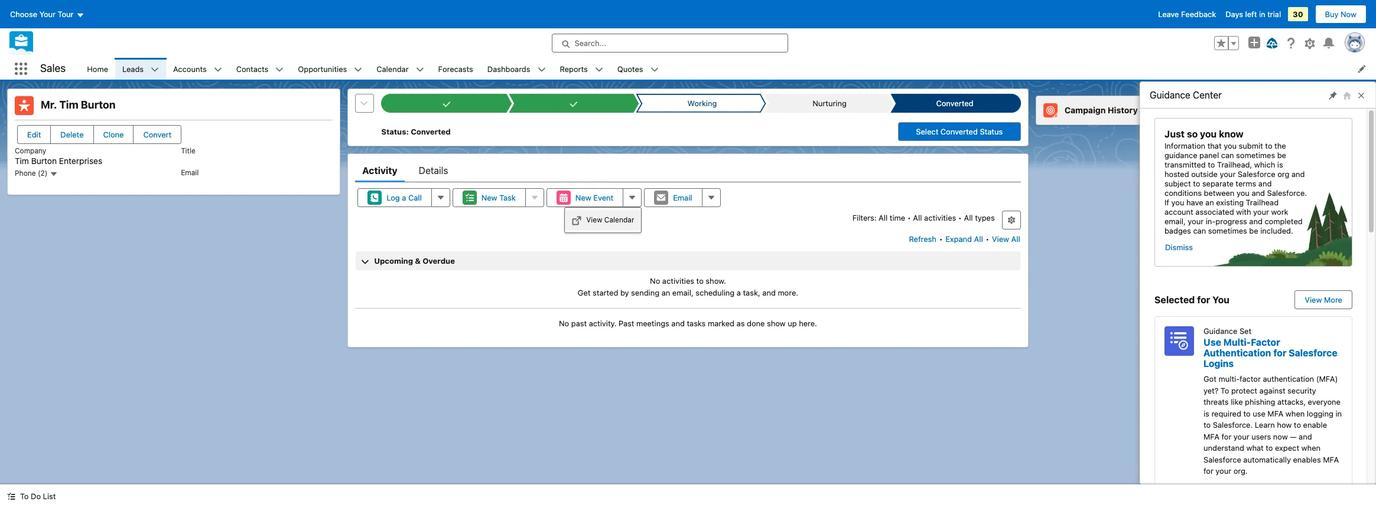 Task type: locate. For each thing, give the bounding box(es) containing it.
task
[[500, 193, 516, 203]]

group
[[1215, 36, 1240, 50]]

is right which
[[1278, 160, 1284, 170]]

salesforce left org
[[1238, 170, 1276, 179]]

mfa right enables
[[1324, 455, 1340, 465]]

get
[[578, 288, 591, 298]]

text default image
[[151, 65, 159, 74], [214, 65, 222, 74], [276, 65, 284, 74], [538, 65, 546, 74], [595, 65, 603, 74], [1352, 104, 1360, 112], [572, 216, 582, 226]]

view inside view more button
[[1305, 296, 1323, 305]]

1 horizontal spatial salesforce.
[[1268, 189, 1308, 198]]

no
[[650, 277, 660, 286], [559, 319, 569, 329]]

text default image for dashboards
[[538, 65, 546, 74]]

your right with
[[1254, 207, 1270, 217]]

for left the you
[[1198, 295, 1211, 306]]

0 vertical spatial when
[[1286, 409, 1305, 419]]

2 vertical spatial mfa
[[1324, 455, 1340, 465]]

calendar link
[[370, 58, 416, 80]]

expand all button
[[945, 230, 984, 249]]

do
[[31, 492, 41, 502]]

upcoming & overdue button
[[356, 252, 1021, 271]]

view down types
[[992, 235, 1010, 244]]

2 new from the left
[[576, 193, 592, 203]]

1 vertical spatial email
[[673, 193, 693, 203]]

for up authentication on the bottom right of the page
[[1274, 348, 1287, 359]]

1 horizontal spatial status
[[980, 127, 1003, 137]]

2 vertical spatial salesforce
[[1204, 455, 1242, 465]]

can
[[1222, 151, 1235, 160], [1194, 226, 1207, 236]]

1 vertical spatial activities
[[663, 277, 695, 286]]

guidance
[[1150, 90, 1191, 100], [1204, 327, 1238, 336]]

your left terms
[[1220, 170, 1236, 179]]

your up what
[[1234, 432, 1250, 442]]

text default image for calendar
[[416, 65, 424, 74]]

text default image inside reports list item
[[595, 65, 603, 74]]

1 vertical spatial guidance
[[1204, 327, 1238, 336]]

tim right mr.
[[59, 99, 78, 111]]

0 vertical spatial guidance
[[1150, 90, 1191, 100]]

mfa up understand
[[1204, 432, 1220, 442]]

time
[[890, 213, 906, 223]]

learn
[[1255, 421, 1276, 430]]

tim up phone
[[15, 156, 29, 166]]

in down everyone
[[1336, 409, 1343, 419]]

tim inside "company tim burton enterprises"
[[15, 156, 29, 166]]

an inside just so you know information that you submit to the guidance panel can sometimes be transmitted to trailhead, which is hosted outside your salesforce org and subject to separate terms and conditions between you and salesforce. if you have an existing trailhead account associated with your work email, your in-progress and completed badges can sometimes be included.
[[1206, 198, 1215, 207]]

activities inside no activities to show. get started by sending an email, scheduling a task, and more.
[[663, 277, 695, 286]]

1 horizontal spatial a
[[737, 288, 741, 298]]

text default image
[[354, 65, 363, 74], [416, 65, 424, 74], [651, 65, 659, 74], [50, 170, 58, 178], [7, 493, 15, 501]]

0 horizontal spatial email
[[181, 169, 199, 177]]

1 new from the left
[[482, 193, 498, 203]]

set
[[1240, 327, 1252, 336]]

0 vertical spatial no
[[650, 277, 660, 286]]

0 horizontal spatial guidance
[[1150, 90, 1191, 100]]

can right panel
[[1222, 151, 1235, 160]]

selected
[[1155, 295, 1195, 306]]

to left do
[[20, 492, 29, 502]]

against
[[1260, 386, 1286, 396]]

1 horizontal spatial view
[[992, 235, 1010, 244]]

0 horizontal spatial tim
[[15, 156, 29, 166]]

new left event
[[576, 193, 592, 203]]

an right have
[[1206, 198, 1215, 207]]

1 vertical spatial no
[[559, 319, 569, 329]]

new inside the new event button
[[576, 193, 592, 203]]

your left org.
[[1216, 467, 1232, 476]]

1 horizontal spatial no
[[650, 277, 660, 286]]

view for view calendar
[[587, 216, 603, 225]]

users
[[1252, 432, 1272, 442]]

delete
[[61, 130, 84, 140]]

choose your tour
[[10, 9, 74, 19]]

all right time on the top of the page
[[914, 213, 922, 223]]

text default image right '(2)'
[[50, 170, 58, 178]]

guidance for guidance center
[[1150, 90, 1191, 100]]

&
[[415, 257, 421, 266]]

a right "log"
[[402, 193, 406, 203]]

guidance up use
[[1204, 327, 1238, 336]]

0 vertical spatial salesforce
[[1238, 170, 1276, 179]]

clone
[[103, 130, 124, 140]]

steps
[[1325, 483, 1343, 492]]

1 vertical spatial calendar
[[605, 216, 635, 225]]

list
[[80, 58, 1377, 80]]

view inside the view calendar link
[[587, 216, 603, 225]]

salesforce down understand
[[1204, 455, 1242, 465]]

1 vertical spatial email,
[[673, 288, 694, 298]]

0 horizontal spatial new
[[482, 193, 498, 203]]

between
[[1204, 189, 1235, 198]]

0 vertical spatial be
[[1278, 151, 1287, 160]]

separate
[[1203, 179, 1234, 189]]

salesforce. down org
[[1268, 189, 1308, 198]]

1 horizontal spatial calendar
[[605, 216, 635, 225]]

2 horizontal spatial view
[[1305, 296, 1323, 305]]

new inside new task "button"
[[482, 193, 498, 203]]

text default image inside "opportunities" list item
[[354, 65, 363, 74]]

converted right the :
[[411, 127, 451, 137]]

activity.
[[589, 319, 617, 329]]

work
[[1272, 207, 1289, 217]]

text default image for leads
[[151, 65, 159, 74]]

(2)
[[38, 169, 48, 178]]

1 horizontal spatial tim
[[59, 99, 78, 111]]

refresh button
[[909, 230, 938, 249]]

a left task,
[[737, 288, 741, 298]]

email, inside just so you know information that you submit to the guidance panel can sometimes be transmitted to trailhead, which is hosted outside your salesforce org and subject to separate terms and conditions between you and salesforce. if you have an existing trailhead account associated with your work email, your in-progress and completed badges can sometimes be included.
[[1165, 217, 1186, 226]]

2 vertical spatial view
[[1305, 296, 1323, 305]]

home
[[87, 64, 108, 74]]

email inside button
[[673, 193, 693, 203]]

clone button
[[93, 125, 134, 144]]

status
[[381, 127, 406, 137], [980, 127, 1003, 137]]

0 vertical spatial burton
[[81, 99, 116, 111]]

use
[[1253, 409, 1266, 419]]

1 vertical spatial is
[[1204, 409, 1210, 419]]

0 vertical spatial email,
[[1165, 217, 1186, 226]]

converted right select
[[941, 127, 978, 137]]

when up enables
[[1302, 444, 1321, 453]]

to left show.
[[697, 277, 704, 286]]

text default image inside leads list item
[[151, 65, 159, 74]]

0 vertical spatial is
[[1278, 160, 1284, 170]]

0 horizontal spatial email,
[[673, 288, 694, 298]]

0 horizontal spatial is
[[1204, 409, 1210, 419]]

quotes list item
[[611, 58, 666, 80]]

choose your tour button
[[9, 5, 85, 24]]

0 vertical spatial activities
[[925, 213, 957, 223]]

new for new task
[[482, 193, 498, 203]]

burton inside "company tim burton enterprises"
[[31, 156, 57, 166]]

0 vertical spatial in
[[1260, 9, 1266, 19]]

forecasts link
[[431, 58, 480, 80]]

completed
[[1265, 217, 1303, 226]]

view down new event
[[587, 216, 603, 225]]

mfa up how
[[1268, 409, 1284, 419]]

0 vertical spatial calendar
[[377, 64, 409, 74]]

1 vertical spatial view
[[992, 235, 1010, 244]]

1 horizontal spatial to
[[1221, 386, 1230, 396]]

salesforce. inside just so you know information that you submit to the guidance panel can sometimes be transmitted to trailhead, which is hosted outside your salesforce org and subject to separate terms and conditions between you and salesforce. if you have an existing trailhead account associated with your work email, your in-progress and completed badges can sometimes be included.
[[1268, 189, 1308, 198]]

text default image left the forecasts
[[416, 65, 424, 74]]

and inside guidance set use multi-factor authentication for salesforce logins got multi-factor authentication (mfa) yet? to protect against security threats like phishing attacks, everyone is required to use mfa when logging in to salesforce. learn how to enable mfa for your users now — and understand what to expect when salesforce automatically enables mfa for your org.
[[1299, 432, 1313, 442]]

1 horizontal spatial an
[[1206, 198, 1215, 207]]

0 horizontal spatial salesforce.
[[1213, 421, 1253, 430]]

and inside no activities to show. get started by sending an email, scheduling a task, and more.
[[763, 288, 776, 298]]

campaign
[[1065, 105, 1106, 115]]

:
[[406, 127, 409, 137]]

can right badges
[[1194, 226, 1207, 236]]

salesforce.
[[1268, 189, 1308, 198], [1213, 421, 1253, 430]]

be down with
[[1250, 226, 1259, 236]]

opportunities list item
[[291, 58, 370, 80]]

activities down upcoming & overdue "dropdown button"
[[663, 277, 695, 286]]

0 horizontal spatial activities
[[663, 277, 695, 286]]

text default image inside dashboards list item
[[538, 65, 546, 74]]

an right sending
[[662, 288, 671, 298]]

phone (2)
[[15, 169, 50, 178]]

to inside guidance set use multi-factor authentication for salesforce logins got multi-factor authentication (mfa) yet? to protect against security threats like phishing attacks, everyone is required to use mfa when logging in to salesforce. learn how to enable mfa for your users now — and understand what to expect when salesforce automatically enables mfa for your org.
[[1221, 386, 1230, 396]]

dashboards list item
[[480, 58, 553, 80]]

to up —
[[1295, 421, 1302, 430]]

0 horizontal spatial calendar
[[377, 64, 409, 74]]

in
[[1260, 9, 1266, 19], [1336, 409, 1343, 419]]

no activities to show. get started by sending an email, scheduling a task, and more.
[[578, 277, 799, 298]]

converted
[[411, 127, 451, 137], [941, 127, 978, 137]]

past
[[619, 319, 635, 329]]

in right left
[[1260, 9, 1266, 19]]

working
[[688, 99, 717, 108]]

your left in-
[[1188, 217, 1204, 226]]

2 status from the left
[[980, 127, 1003, 137]]

status inside button
[[980, 127, 1003, 137]]

sometimes down associated
[[1209, 226, 1248, 236]]

all
[[879, 213, 888, 223], [914, 213, 922, 223], [964, 213, 973, 223], [975, 235, 983, 244], [1012, 235, 1021, 244]]

text default image left calendar link
[[354, 65, 363, 74]]

guidance for guidance set use multi-factor authentication for salesforce logins got multi-factor authentication (mfa) yet? to protect against security threats like phishing attacks, everyone is required to use mfa when logging in to salesforce. learn how to enable mfa for your users now — and understand what to expect when salesforce automatically enables mfa for your org.
[[1204, 327, 1238, 336]]

you up with
[[1237, 189, 1250, 198]]

by
[[621, 288, 629, 298]]

attacks,
[[1278, 398, 1306, 407]]

text default image for quotes
[[651, 65, 659, 74]]

1 vertical spatial sometimes
[[1209, 226, 1248, 236]]

sometimes up terms
[[1237, 151, 1276, 160]]

0 vertical spatial salesforce.
[[1268, 189, 1308, 198]]

0 vertical spatial an
[[1206, 198, 1215, 207]]

badges
[[1165, 226, 1192, 236]]

1 horizontal spatial new
[[576, 193, 592, 203]]

for up understand
[[1222, 432, 1232, 442]]

1 vertical spatial in
[[1336, 409, 1343, 419]]

1 horizontal spatial is
[[1278, 160, 1284, 170]]

salesforce inside just so you know information that you submit to the guidance panel can sometimes be transmitted to trailhead, which is hosted outside your salesforce org and subject to separate terms and conditions between you and salesforce. if you have an existing trailhead account associated with your work email, your in-progress and completed badges can sometimes be included.
[[1238, 170, 1276, 179]]

now
[[1341, 9, 1357, 19]]

dismiss button
[[1165, 238, 1194, 257]]

for
[[1198, 295, 1211, 306], [1274, 348, 1287, 359], [1222, 432, 1232, 442], [1204, 467, 1214, 476]]

you up that
[[1201, 129, 1217, 140]]

to down that
[[1208, 160, 1216, 170]]

here.
[[799, 319, 817, 329]]

list containing home
[[80, 58, 1377, 80]]

view more
[[1305, 296, 1343, 305]]

your
[[1220, 170, 1236, 179], [1254, 207, 1270, 217], [1188, 217, 1204, 226], [1234, 432, 1250, 442], [1216, 467, 1232, 476]]

when down "attacks,"
[[1286, 409, 1305, 419]]

0 vertical spatial sometimes
[[1237, 151, 1276, 160]]

tab list
[[355, 159, 1021, 183]]

log a call button
[[358, 189, 432, 207]]

is down threats
[[1204, 409, 1210, 419]]

1 vertical spatial a
[[737, 288, 741, 298]]

0 horizontal spatial an
[[662, 288, 671, 298]]

1 horizontal spatial email
[[673, 193, 693, 203]]

0 vertical spatial view
[[587, 216, 603, 225]]

1 horizontal spatial guidance
[[1204, 327, 1238, 336]]

0 vertical spatial to
[[1221, 386, 1230, 396]]

0 horizontal spatial mfa
[[1204, 432, 1220, 442]]

text default image inside accounts list item
[[214, 65, 222, 74]]

salesforce up (mfa)
[[1289, 348, 1338, 359]]

30
[[1293, 9, 1304, 19]]

activities up refresh on the right of the page
[[925, 213, 957, 223]]

the
[[1275, 141, 1287, 151]]

no for activities
[[650, 277, 660, 286]]

trailhead
[[1246, 198, 1279, 207]]

1 vertical spatial salesforce.
[[1213, 421, 1253, 430]]

org.
[[1234, 467, 1248, 476]]

you right if
[[1172, 198, 1185, 207]]

0 horizontal spatial converted
[[411, 127, 451, 137]]

0 vertical spatial email
[[181, 169, 199, 177]]

leads list item
[[115, 58, 166, 80]]

1 vertical spatial to
[[20, 492, 29, 502]]

to left the
[[1266, 141, 1273, 151]]

text default image inside to do list button
[[7, 493, 15, 501]]

2 horizontal spatial mfa
[[1324, 455, 1340, 465]]

text default image right quotes
[[651, 65, 659, 74]]

1 horizontal spatial mfa
[[1268, 409, 1284, 419]]

show.
[[706, 277, 726, 286]]

all right expand
[[975, 235, 983, 244]]

just so you know information that you submit to the guidance panel can sometimes be transmitted to trailhead, which is hosted outside your salesforce org and subject to separate terms and conditions between you and salesforce. if you have an existing trailhead account associated with your work email, your in-progress and completed badges can sometimes be included.
[[1165, 129, 1308, 236]]

0 horizontal spatial to
[[20, 492, 29, 502]]

0 vertical spatial a
[[402, 193, 406, 203]]

more
[[1325, 296, 1343, 305]]

new left the task
[[482, 193, 498, 203]]

1 horizontal spatial be
[[1278, 151, 1287, 160]]

tab list containing activity
[[355, 159, 1021, 183]]

view left more
[[1305, 296, 1323, 305]]

email, up no past activity. past meetings and tasks marked as done show up here.
[[673, 288, 694, 298]]

1 vertical spatial mfa
[[1204, 432, 1220, 442]]

0 vertical spatial mfa
[[1268, 409, 1284, 419]]

new for new event
[[576, 193, 592, 203]]

no up sending
[[650, 277, 660, 286]]

guidance inside guidance set use multi-factor authentication for salesforce logins got multi-factor authentication (mfa) yet? to protect against security threats like phishing attacks, everyone is required to use mfa when logging in to salesforce. learn how to enable mfa for your users now — and understand what to expect when salesforce automatically enables mfa for your org.
[[1204, 327, 1238, 336]]

1 horizontal spatial burton
[[81, 99, 116, 111]]

1 vertical spatial an
[[662, 288, 671, 298]]

1 horizontal spatial converted
[[941, 127, 978, 137]]

org
[[1278, 170, 1290, 179]]

multi-
[[1224, 338, 1251, 348]]

in inside guidance set use multi-factor authentication for salesforce logins got multi-factor authentication (mfa) yet? to protect against security threats like phishing attacks, everyone is required to use mfa when logging in to salesforce. learn how to enable mfa for your users now — and understand what to expect when salesforce automatically enables mfa for your org.
[[1336, 409, 1343, 419]]

email, down if
[[1165, 217, 1186, 226]]

1 vertical spatial when
[[1302, 444, 1321, 453]]

1 vertical spatial burton
[[31, 156, 57, 166]]

1 vertical spatial can
[[1194, 226, 1207, 236]]

0 horizontal spatial burton
[[31, 156, 57, 166]]

burton up clone button
[[81, 99, 116, 111]]

1 horizontal spatial email,
[[1165, 217, 1186, 226]]

0 vertical spatial tim
[[59, 99, 78, 111]]

text default image inside quotes list item
[[651, 65, 659, 74]]

no left the past
[[559, 319, 569, 329]]

guidance up (0)
[[1150, 90, 1191, 100]]

1 horizontal spatial can
[[1222, 151, 1235, 160]]

• up expand
[[959, 213, 962, 223]]

1 horizontal spatial in
[[1336, 409, 1343, 419]]

in-
[[1206, 217, 1216, 226]]

leads link
[[115, 58, 151, 80]]

0 horizontal spatial a
[[402, 193, 406, 203]]

when
[[1286, 409, 1305, 419], [1302, 444, 1321, 453]]

select converted status button
[[898, 122, 1021, 141]]

salesforce. down required
[[1213, 421, 1253, 430]]

activity
[[363, 166, 398, 176]]

1 vertical spatial be
[[1250, 226, 1259, 236]]

be up org
[[1278, 151, 1287, 160]]

0 horizontal spatial be
[[1250, 226, 1259, 236]]

2 converted from the left
[[941, 127, 978, 137]]

is inside just so you know information that you submit to the guidance panel can sometimes be transmitted to trailhead, which is hosted outside your salesforce org and subject to separate terms and conditions between you and salesforce. if you have an existing trailhead account associated with your work email, your in-progress and completed badges can sometimes be included.
[[1278, 160, 1284, 170]]

to inside button
[[20, 492, 29, 502]]

tim for mr.
[[59, 99, 78, 111]]

no inside no activities to show. get started by sending an email, scheduling a task, and more.
[[650, 277, 660, 286]]

a inside no activities to show. get started by sending an email, scheduling a task, and more.
[[737, 288, 741, 298]]

to down multi-
[[1221, 386, 1230, 396]]

have
[[1187, 198, 1204, 207]]

your
[[39, 9, 56, 19]]

0 horizontal spatial view
[[587, 216, 603, 225]]

sometimes
[[1237, 151, 1276, 160], [1209, 226, 1248, 236]]

to inside no activities to show. get started by sending an email, scheduling a task, and more.
[[697, 277, 704, 286]]

text default image left do
[[7, 493, 15, 501]]

contacts list item
[[229, 58, 291, 80]]

what
[[1247, 444, 1264, 453]]

text default image inside contacts list item
[[276, 65, 284, 74]]

lead image
[[15, 96, 34, 115]]

details
[[419, 166, 448, 176]]

trailhead,
[[1218, 160, 1253, 170]]

0 horizontal spatial status
[[381, 127, 406, 137]]

1 vertical spatial tim
[[15, 156, 29, 166]]

text default image inside calendar list item
[[416, 65, 424, 74]]

to
[[1221, 386, 1230, 396], [20, 492, 29, 502]]

burton up '(2)'
[[31, 156, 57, 166]]

0 horizontal spatial no
[[559, 319, 569, 329]]



Task type: describe. For each thing, give the bounding box(es) containing it.
a inside log a call button
[[402, 193, 406, 203]]

status : converted
[[381, 127, 451, 137]]

to right subject
[[1194, 179, 1201, 189]]

upcoming & overdue
[[374, 257, 455, 266]]

history
[[1108, 105, 1138, 115]]

left
[[1246, 9, 1258, 19]]

convert button
[[133, 125, 182, 144]]

to do list button
[[0, 485, 63, 509]]

multi-
[[1219, 375, 1240, 384]]

included.
[[1261, 226, 1294, 236]]

reports
[[560, 64, 588, 74]]

salesforce. inside guidance set use multi-factor authentication for salesforce logins got multi-factor authentication (mfa) yet? to protect against security threats like phishing attacks, everyone is required to use mfa when logging in to salesforce. learn how to enable mfa for your users now — and understand what to expect when salesforce automatically enables mfa for your org.
[[1213, 421, 1253, 430]]

factor
[[1240, 375, 1261, 384]]

tim for company
[[15, 156, 29, 166]]

that
[[1208, 141, 1222, 151]]

leave feedback
[[1159, 9, 1217, 19]]

is inside guidance set use multi-factor authentication for salesforce logins got multi-factor authentication (mfa) yet? to protect against security threats like phishing attacks, everyone is required to use mfa when logging in to salesforce. learn how to enable mfa for your users now — and understand what to expect when salesforce automatically enables mfa for your org.
[[1204, 409, 1210, 419]]

progress
[[1216, 217, 1248, 226]]

1 converted from the left
[[411, 127, 451, 137]]

• left expand
[[940, 235, 943, 244]]

how
[[1278, 421, 1292, 430]]

converted inside 'select converted status' button
[[941, 127, 978, 137]]

dismiss
[[1166, 243, 1193, 252]]

protect
[[1232, 386, 1258, 396]]

to up automatically at the bottom of page
[[1266, 444, 1274, 453]]

view for view more
[[1305, 296, 1323, 305]]

edit button
[[17, 125, 51, 144]]

subject
[[1165, 179, 1191, 189]]

accounts link
[[166, 58, 214, 80]]

more.
[[778, 288, 799, 298]]

1 status from the left
[[381, 127, 406, 137]]

text default image inside phone (2) "popup button"
[[50, 170, 58, 178]]

factor
[[1251, 338, 1281, 348]]

conditions
[[1165, 189, 1202, 198]]

0 vertical spatial can
[[1222, 151, 1235, 160]]

calendar inside list item
[[377, 64, 409, 74]]

burton for mr. tim burton
[[81, 99, 116, 111]]

yet?
[[1204, 386, 1219, 396]]

to do list
[[20, 492, 56, 502]]

trial
[[1268, 9, 1282, 19]]

no for past
[[559, 319, 569, 329]]

text default image inside the view calendar link
[[572, 216, 582, 226]]

started
[[593, 288, 619, 298]]

0 horizontal spatial can
[[1194, 226, 1207, 236]]

nurturing link
[[769, 94, 888, 113]]

tour
[[58, 9, 74, 19]]

event
[[594, 193, 614, 203]]

forecasts
[[438, 64, 473, 74]]

burton for company tim burton enterprises
[[31, 156, 57, 166]]

done
[[747, 319, 765, 329]]

1 vertical spatial salesforce
[[1289, 348, 1338, 359]]

leads
[[122, 64, 144, 74]]

required
[[1212, 409, 1242, 419]]

all right expand all button
[[1012, 235, 1021, 244]]

quotes link
[[611, 58, 651, 80]]

(0)
[[1141, 105, 1153, 115]]

sending
[[631, 288, 660, 298]]

meetings
[[637, 319, 670, 329]]

text default image for reports
[[595, 65, 603, 74]]

• right time on the top of the page
[[908, 213, 911, 223]]

dashboards link
[[480, 58, 538, 80]]

no past activity. past meetings and tasks marked as done show up here.
[[559, 319, 817, 329]]

guidance center
[[1150, 90, 1222, 100]]

all left types
[[964, 213, 973, 223]]

campaign history (0)
[[1065, 105, 1153, 115]]

list
[[43, 492, 56, 502]]

path options list box
[[381, 94, 1021, 113]]

know
[[1220, 129, 1244, 140]]

text default image for opportunities
[[354, 65, 363, 74]]

transmitted
[[1165, 160, 1206, 170]]

types
[[975, 213, 995, 223]]

leave feedback link
[[1159, 9, 1217, 19]]

you down know
[[1224, 141, 1237, 151]]

text default image for contacts
[[276, 65, 284, 74]]

reports list item
[[553, 58, 611, 80]]

up
[[788, 319, 797, 329]]

all left time on the top of the page
[[879, 213, 888, 223]]

phone
[[15, 169, 36, 178]]

terms
[[1236, 179, 1257, 189]]

select
[[916, 127, 939, 137]]

account
[[1165, 207, 1194, 217]]

as
[[737, 319, 745, 329]]

select converted status
[[916, 127, 1003, 137]]

contacts
[[236, 64, 269, 74]]

if
[[1165, 198, 1170, 207]]

leave
[[1159, 9, 1180, 19]]

reports link
[[553, 58, 595, 80]]

view calendar
[[587, 216, 635, 225]]

to left use
[[1244, 409, 1251, 419]]

mr.
[[41, 99, 57, 111]]

text default image for accounts
[[214, 65, 222, 74]]

• left view all 'link'
[[986, 235, 990, 244]]

refresh • expand all • view all
[[909, 235, 1021, 244]]

buy now button
[[1316, 5, 1367, 24]]

days left in trial
[[1226, 9, 1282, 19]]

convert
[[143, 130, 172, 140]]

phone (2) button
[[15, 169, 58, 178]]

contacts link
[[229, 58, 276, 80]]

guidance set use multi-factor authentication for salesforce logins got multi-factor authentication (mfa) yet? to protect against security threats like phishing attacks, everyone is required to use mfa when logging in to salesforce. learn how to enable mfa for your users now — and understand what to expect when salesforce automatically enables mfa for your org.
[[1204, 327, 1343, 476]]

0 horizontal spatial in
[[1260, 9, 1266, 19]]

search...
[[575, 38, 606, 48]]

6 steps
[[1318, 483, 1343, 492]]

an inside no activities to show. get started by sending an email, scheduling a task, and more.
[[662, 288, 671, 298]]

so
[[1187, 129, 1198, 140]]

email, inside no activities to show. get started by sending an email, scheduling a task, and more.
[[673, 288, 694, 298]]

search... button
[[552, 34, 788, 53]]

to down threats
[[1204, 421, 1211, 430]]

expect
[[1276, 444, 1300, 453]]

show
[[767, 319, 786, 329]]

view all link
[[992, 230, 1021, 249]]

center
[[1194, 90, 1222, 100]]

nurturing
[[813, 99, 847, 108]]

working link
[[642, 94, 761, 113]]

1 horizontal spatial activities
[[925, 213, 957, 223]]

activity link
[[363, 159, 398, 183]]

for down understand
[[1204, 467, 1214, 476]]

phishing
[[1246, 398, 1276, 407]]

calendar list item
[[370, 58, 431, 80]]

accounts
[[173, 64, 207, 74]]

logins
[[1204, 359, 1234, 369]]

delete button
[[50, 125, 94, 144]]

accounts list item
[[166, 58, 229, 80]]

use
[[1204, 338, 1222, 348]]

company tim burton enterprises
[[15, 147, 102, 166]]



Task type: vqa. For each thing, say whether or not it's contained in the screenshot.
top "activities"
yes



